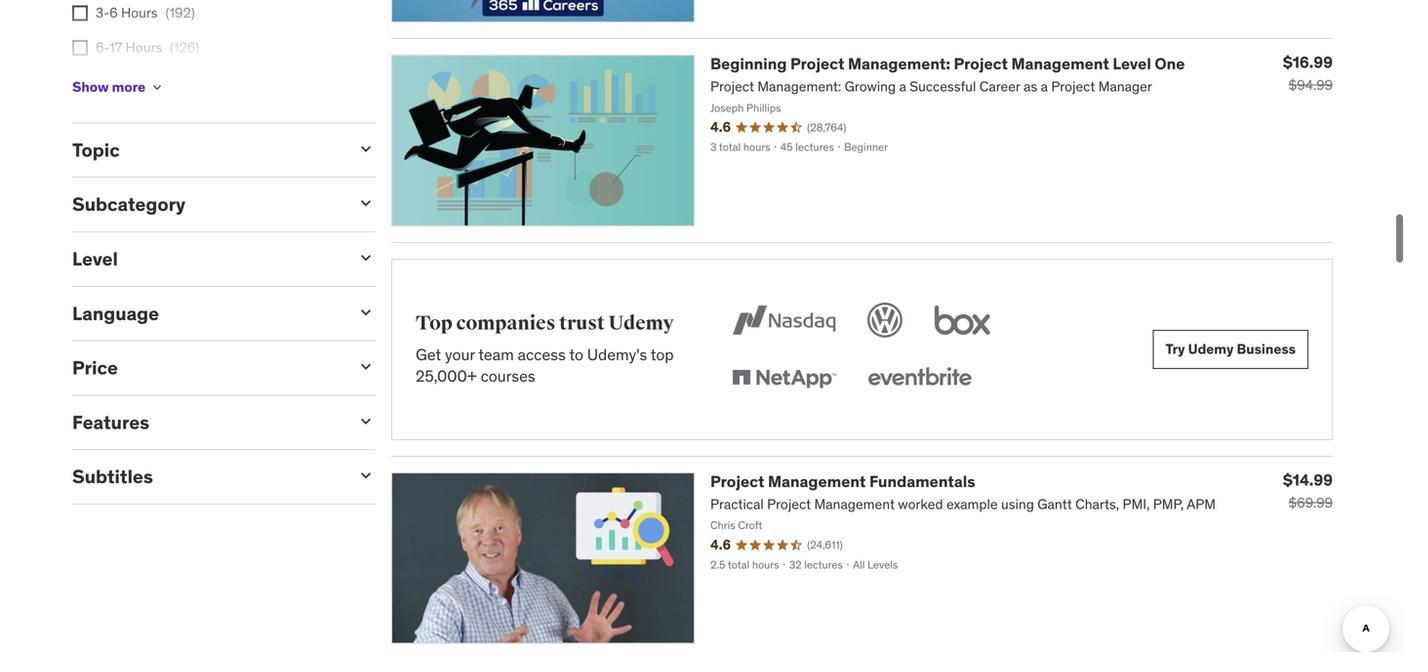 Task type: locate. For each thing, give the bounding box(es) containing it.
subcategory
[[72, 193, 186, 216]]

xsmall image inside show more 'button'
[[150, 79, 165, 95]]

more
[[112, 78, 146, 96]]

small image for subtitles
[[356, 466, 376, 485]]

1 small image from the top
[[356, 193, 376, 213]]

0 vertical spatial xsmall image
[[72, 5, 88, 21]]

trust
[[560, 312, 605, 335]]

small image for features
[[356, 411, 376, 431]]

2 small image from the top
[[356, 248, 376, 267]]

team
[[479, 344, 514, 364]]

hours
[[121, 4, 158, 22], [126, 39, 162, 56], [120, 73, 157, 91]]

17
[[109, 39, 122, 56]]

management
[[1012, 54, 1110, 74], [768, 471, 866, 491]]

1 vertical spatial small image
[[356, 411, 376, 431]]

hours right 6
[[121, 4, 158, 22]]

3-6 hours (192)
[[96, 4, 195, 22]]

hours right 17+
[[120, 73, 157, 91]]

project
[[791, 54, 845, 74], [954, 54, 1009, 74], [711, 471, 765, 491]]

0 vertical spatial udemy
[[609, 312, 674, 335]]

small image
[[356, 193, 376, 213], [356, 411, 376, 431], [356, 466, 376, 485]]

courses
[[481, 366, 536, 386]]

1 vertical spatial udemy
[[1189, 340, 1234, 358]]

show more
[[72, 78, 146, 96]]

0 vertical spatial small image
[[356, 193, 376, 213]]

hours right 17
[[126, 39, 162, 56]]

3 small image from the top
[[356, 302, 376, 322]]

2 vertical spatial small image
[[356, 466, 376, 485]]

4 small image from the top
[[356, 357, 376, 376]]

price
[[72, 356, 118, 379]]

small image for language
[[356, 302, 376, 322]]

0 vertical spatial level
[[1113, 54, 1152, 74]]

1 vertical spatial xsmall image
[[150, 79, 165, 95]]

small image
[[356, 139, 376, 159], [356, 248, 376, 267], [356, 302, 376, 322], [356, 357, 376, 376]]

try udemy business
[[1166, 340, 1297, 358]]

level up language
[[72, 247, 118, 270]]

xsmall image left 3-
[[72, 5, 88, 21]]

xsmall image
[[72, 5, 88, 21], [150, 79, 165, 95]]

subtitles
[[72, 465, 153, 488]]

nasdaq image
[[728, 299, 840, 342]]

(126)
[[170, 39, 200, 56]]

language button
[[72, 301, 341, 325]]

level
[[1113, 54, 1152, 74], [72, 247, 118, 270]]

$16.99
[[1284, 52, 1334, 72]]

0 horizontal spatial xsmall image
[[72, 5, 88, 21]]

1 horizontal spatial xsmall image
[[150, 79, 165, 95]]

0 vertical spatial hours
[[121, 4, 158, 22]]

1 vertical spatial hours
[[126, 39, 162, 56]]

udemy
[[609, 312, 674, 335], [1189, 340, 1234, 358]]

access
[[518, 344, 566, 364]]

2 small image from the top
[[356, 411, 376, 431]]

small image for topic
[[356, 139, 376, 159]]

topic button
[[72, 138, 341, 161]]

beginning
[[711, 54, 787, 74]]

price button
[[72, 356, 341, 379]]

your
[[445, 344, 475, 364]]

1 horizontal spatial udemy
[[1189, 340, 1234, 358]]

0 vertical spatial management
[[1012, 54, 1110, 74]]

udemy right 'try'
[[1189, 340, 1234, 358]]

1 horizontal spatial management
[[1012, 54, 1110, 74]]

one
[[1155, 54, 1186, 74]]

level left one
[[1113, 54, 1152, 74]]

beginning project management: project management level one link
[[711, 54, 1186, 74]]

hours for 3-6 hours
[[121, 4, 158, 22]]

top
[[416, 312, 453, 335]]

udemy's
[[588, 344, 647, 364]]

0 horizontal spatial management
[[768, 471, 866, 491]]

box image
[[930, 299, 996, 342]]

xsmall image right more
[[150, 79, 165, 95]]

udemy up top at the left
[[609, 312, 674, 335]]

project management fundamentals link
[[711, 471, 976, 491]]

0 horizontal spatial udemy
[[609, 312, 674, 335]]

3 small image from the top
[[356, 466, 376, 485]]

1 small image from the top
[[356, 139, 376, 159]]

6-17 hours (126)
[[96, 39, 200, 56]]

1 vertical spatial level
[[72, 247, 118, 270]]

2 vertical spatial hours
[[120, 73, 157, 91]]

small image for subcategory
[[356, 193, 376, 213]]

1 vertical spatial management
[[768, 471, 866, 491]]

udemy inside top companies trust udemy get your team access to udemy's top 25,000+ courses
[[609, 312, 674, 335]]



Task type: describe. For each thing, give the bounding box(es) containing it.
1 horizontal spatial project
[[791, 54, 845, 74]]

25,000+
[[416, 366, 477, 386]]

fundamentals
[[870, 471, 976, 491]]

small image for level
[[356, 248, 376, 267]]

language
[[72, 301, 159, 325]]

business
[[1237, 340, 1297, 358]]

get
[[416, 344, 441, 364]]

try udemy business link
[[1154, 330, 1309, 369]]

$14.99 $69.99
[[1284, 470, 1334, 511]]

netapp image
[[728, 357, 840, 400]]

features
[[72, 410, 150, 434]]

subtitles button
[[72, 465, 341, 488]]

17+ hours
[[96, 73, 157, 91]]

0 horizontal spatial project
[[711, 471, 765, 491]]

$14.99
[[1284, 470, 1334, 490]]

top
[[651, 344, 674, 364]]

subcategory button
[[72, 193, 341, 216]]

top companies trust udemy get your team access to udemy's top 25,000+ courses
[[416, 312, 674, 386]]

show
[[72, 78, 109, 96]]

to
[[570, 344, 584, 364]]

6
[[109, 4, 118, 22]]

management:
[[849, 54, 951, 74]]

level button
[[72, 247, 341, 270]]

1 horizontal spatial level
[[1113, 54, 1152, 74]]

$16.99 $94.99
[[1284, 52, 1334, 94]]

xsmall image
[[72, 40, 88, 56]]

companies
[[456, 312, 556, 335]]

try
[[1166, 340, 1186, 358]]

small image for price
[[356, 357, 376, 376]]

17+
[[96, 73, 117, 91]]

hours for 6-17 hours
[[126, 39, 162, 56]]

eventbrite image
[[864, 357, 976, 400]]

6-
[[96, 39, 109, 56]]

$69.99
[[1289, 494, 1334, 511]]

topic
[[72, 138, 120, 161]]

(192)
[[166, 4, 195, 22]]

2 horizontal spatial project
[[954, 54, 1009, 74]]

$94.99
[[1289, 76, 1334, 94]]

3-
[[96, 4, 109, 22]]

volkswagen image
[[864, 299, 907, 342]]

features button
[[72, 410, 341, 434]]

show more button
[[72, 68, 165, 107]]

project management fundamentals
[[711, 471, 976, 491]]

0 horizontal spatial level
[[72, 247, 118, 270]]

beginning project management: project management level one
[[711, 54, 1186, 74]]



Task type: vqa. For each thing, say whether or not it's contained in the screenshot.
"Top companies trust Udemy Get your team access to Udemy's top 25,000+ courses"
yes



